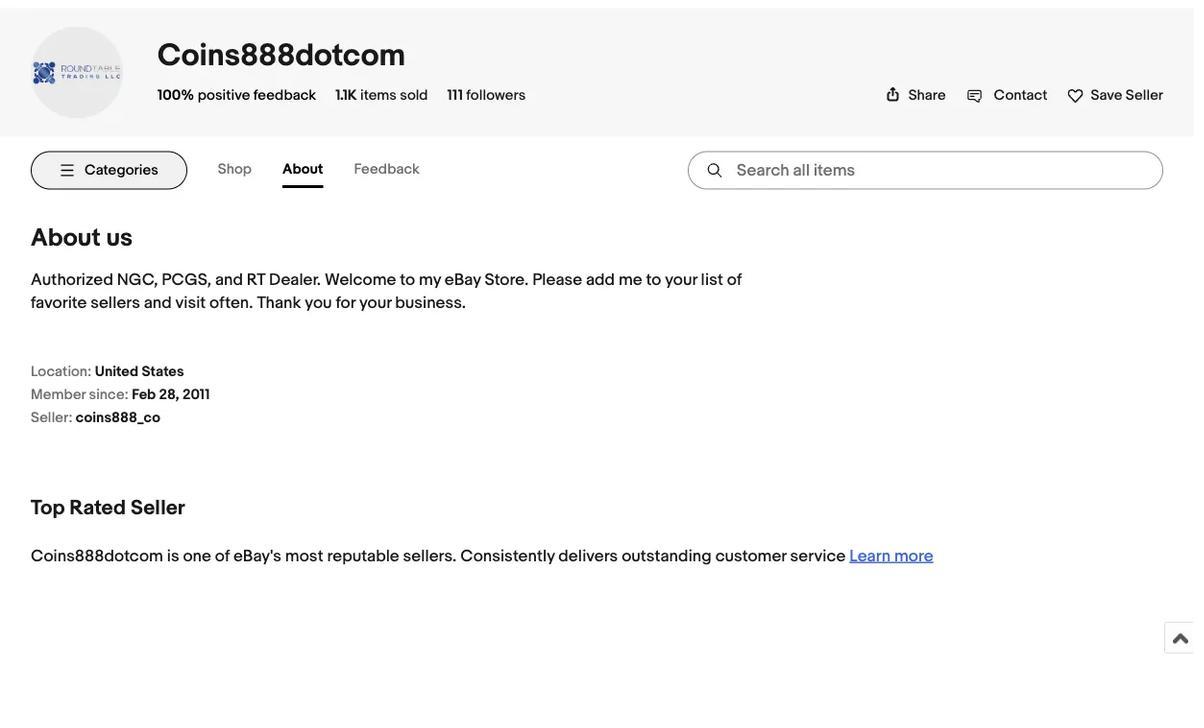 Task type: locate. For each thing, give the bounding box(es) containing it.
more
[[894, 547, 933, 567]]

111 followers
[[447, 87, 526, 105]]

ebay's
[[233, 547, 281, 567]]

of
[[727, 270, 742, 291], [215, 547, 230, 567]]

your down welcome
[[359, 294, 391, 314]]

thank
[[257, 294, 301, 314]]

often.
[[209, 294, 253, 314]]

seller
[[1126, 87, 1163, 105], [131, 497, 185, 522]]

1 vertical spatial coins888dotcom
[[31, 547, 163, 567]]

add
[[586, 270, 615, 291]]

store.
[[485, 270, 529, 291]]

customer
[[715, 547, 787, 567]]

and down ngc,
[[144, 294, 172, 314]]

shop
[[218, 161, 252, 178]]

about up the authorized
[[31, 224, 101, 254]]

me
[[619, 270, 642, 291]]

sellers
[[91, 294, 140, 314]]

0 horizontal spatial about
[[31, 224, 101, 254]]

learn more link
[[850, 547, 933, 567]]

positive
[[198, 87, 250, 105]]

seller inside button
[[1126, 87, 1163, 105]]

member
[[31, 387, 86, 404]]

ngc,
[[117, 270, 158, 291]]

save seller
[[1091, 87, 1163, 105]]

coins888dotcom down rated
[[31, 547, 163, 567]]

0 horizontal spatial seller
[[131, 497, 185, 522]]

top rated seller
[[31, 497, 185, 522]]

your
[[665, 270, 697, 291], [359, 294, 391, 314]]

service
[[790, 547, 846, 567]]

0 vertical spatial seller
[[1126, 87, 1163, 105]]

seller right save
[[1126, 87, 1163, 105]]

0 vertical spatial and
[[215, 270, 243, 291]]

coins888dotcom
[[158, 38, 405, 75], [31, 547, 163, 567]]

1 vertical spatial seller
[[131, 497, 185, 522]]

sold
[[400, 87, 428, 105]]

to left my
[[400, 270, 415, 291]]

1 horizontal spatial your
[[665, 270, 697, 291]]

and
[[215, 270, 243, 291], [144, 294, 172, 314]]

coins888dotcom for coins888dotcom is one of ebay's most reputable sellers. consistently delivers outstanding customer service learn more
[[31, 547, 163, 567]]

for
[[336, 294, 356, 314]]

followers
[[466, 87, 526, 105]]

of right "list"
[[727, 270, 742, 291]]

1.1k
[[335, 87, 357, 105]]

about us
[[31, 224, 133, 254]]

0 horizontal spatial to
[[400, 270, 415, 291]]

0 horizontal spatial of
[[215, 547, 230, 567]]

1 vertical spatial about
[[31, 224, 101, 254]]

0 vertical spatial about
[[283, 161, 323, 178]]

is
[[167, 547, 179, 567]]

united
[[95, 364, 139, 381]]

1 vertical spatial your
[[359, 294, 391, 314]]

tab list
[[218, 153, 450, 189]]

0 horizontal spatial and
[[144, 294, 172, 314]]

categories button
[[31, 152, 187, 190]]

feedback
[[253, 87, 316, 105]]

share
[[909, 87, 946, 105]]

seller up is
[[131, 497, 185, 522]]

1 horizontal spatial about
[[283, 161, 323, 178]]

about inside tab list
[[283, 161, 323, 178]]

coins888dotcom for coins888dotcom
[[158, 38, 405, 75]]

coins888dotcom image
[[31, 60, 123, 86]]

and up often.
[[215, 270, 243, 291]]

about right shop
[[283, 161, 323, 178]]

categories
[[85, 162, 158, 180]]

your left "list"
[[665, 270, 697, 291]]

28,
[[159, 387, 179, 404]]

Search all items field
[[688, 152, 1163, 190]]

0 vertical spatial of
[[727, 270, 742, 291]]

coins888dotcom up the feedback
[[158, 38, 405, 75]]

of inside authorized ngc, pcgs, and rt dealer.  welcome to my ebay store. please add me to your list of favorite sellers and visit often. thank you for your business.
[[727, 270, 742, 291]]

consistently
[[460, 547, 555, 567]]

about
[[283, 161, 323, 178], [31, 224, 101, 254]]

1 horizontal spatial of
[[727, 270, 742, 291]]

business.
[[395, 294, 466, 314]]

location: united states member since: feb 28, 2011 seller: coins888_co
[[31, 364, 210, 428]]

since:
[[89, 387, 129, 404]]

share button
[[885, 87, 946, 105]]

about for about us
[[31, 224, 101, 254]]

feedback
[[354, 161, 420, 178]]

to right me
[[646, 270, 661, 291]]

100%
[[158, 87, 194, 105]]

1 horizontal spatial and
[[215, 270, 243, 291]]

1 horizontal spatial seller
[[1126, 87, 1163, 105]]

0 vertical spatial coins888dotcom
[[158, 38, 405, 75]]

coins888dotcom is one of ebay's most reputable sellers. consistently delivers outstanding customer service learn more
[[31, 547, 933, 567]]

learn
[[850, 547, 891, 567]]

0 vertical spatial your
[[665, 270, 697, 291]]

feb
[[132, 387, 156, 404]]

coins888dotcom link
[[158, 38, 405, 75]]

1 vertical spatial and
[[144, 294, 172, 314]]

contact link
[[967, 87, 1048, 105]]

of right one
[[215, 547, 230, 567]]

1 horizontal spatial to
[[646, 270, 661, 291]]

to
[[400, 270, 415, 291], [646, 270, 661, 291]]

authorized
[[31, 270, 113, 291]]



Task type: vqa. For each thing, say whether or not it's contained in the screenshot.
Apply
no



Task type: describe. For each thing, give the bounding box(es) containing it.
2011
[[182, 387, 210, 404]]

sellers.
[[403, 547, 457, 567]]

2 to from the left
[[646, 270, 661, 291]]

location:
[[31, 364, 92, 381]]

my
[[419, 270, 441, 291]]

items
[[360, 87, 397, 105]]

about for about
[[283, 161, 323, 178]]

coins888_co
[[76, 410, 160, 428]]

please
[[532, 270, 582, 291]]

contact
[[994, 87, 1048, 105]]

most
[[285, 547, 323, 567]]

seller:
[[31, 410, 72, 428]]

states
[[142, 364, 184, 381]]

rated
[[69, 497, 126, 522]]

0 horizontal spatial your
[[359, 294, 391, 314]]

delivers
[[558, 547, 618, 567]]

rt
[[247, 270, 265, 291]]

ebay
[[445, 270, 481, 291]]

list
[[701, 270, 723, 291]]

one
[[183, 547, 211, 567]]

top
[[31, 497, 65, 522]]

1 vertical spatial of
[[215, 547, 230, 567]]

you
[[305, 294, 332, 314]]

save seller button
[[1067, 84, 1163, 105]]

favorite
[[31, 294, 87, 314]]

authorized ngc, pcgs, and rt dealer.  welcome to my ebay store. please add me to your list of favorite sellers and visit often. thank you for your business.
[[31, 270, 742, 314]]

visit
[[175, 294, 206, 314]]

us
[[106, 224, 133, 254]]

1 to from the left
[[400, 270, 415, 291]]

100% positive feedback
[[158, 87, 316, 105]]

dealer.
[[269, 270, 321, 291]]

outstanding
[[622, 547, 712, 567]]

welcome
[[325, 270, 396, 291]]

pcgs,
[[162, 270, 211, 291]]

111
[[447, 87, 463, 105]]

save
[[1091, 87, 1123, 105]]

reputable
[[327, 547, 399, 567]]

1.1k items sold
[[335, 87, 428, 105]]

tab list containing shop
[[218, 153, 450, 189]]



